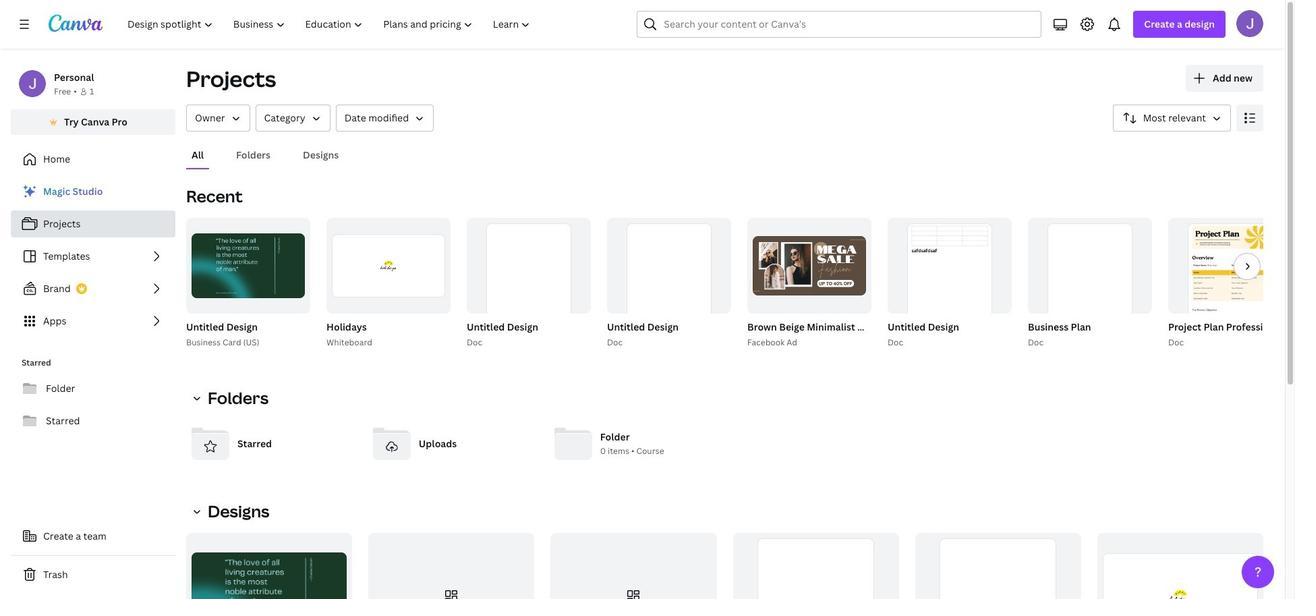 Task type: vqa. For each thing, say whether or not it's contained in the screenshot.
Date modified button
yes



Task type: describe. For each thing, give the bounding box(es) containing it.
top level navigation element
[[119, 11, 542, 38]]

Owner button
[[186, 105, 250, 132]]

jacob simon image
[[1237, 10, 1263, 37]]

Sort by button
[[1113, 105, 1231, 132]]



Task type: locate. For each thing, give the bounding box(es) containing it.
Category button
[[255, 105, 330, 132]]

list
[[11, 178, 175, 335]]

Search search field
[[664, 11, 1015, 37]]

None search field
[[637, 11, 1042, 38]]

Date modified button
[[336, 105, 434, 132]]

group
[[183, 218, 310, 349], [186, 218, 310, 314], [324, 218, 451, 349], [326, 218, 451, 314], [464, 218, 591, 349], [467, 218, 591, 344], [604, 218, 731, 349], [607, 218, 731, 344], [745, 218, 1003, 349], [747, 218, 872, 314], [885, 218, 1012, 349], [888, 218, 1012, 344], [1025, 218, 1152, 349], [1028, 218, 1152, 344], [1166, 218, 1295, 349], [1168, 218, 1292, 344], [186, 533, 352, 599], [368, 533, 534, 599], [551, 533, 717, 599], [733, 533, 899, 599], [915, 533, 1081, 599], [1097, 533, 1263, 599]]



